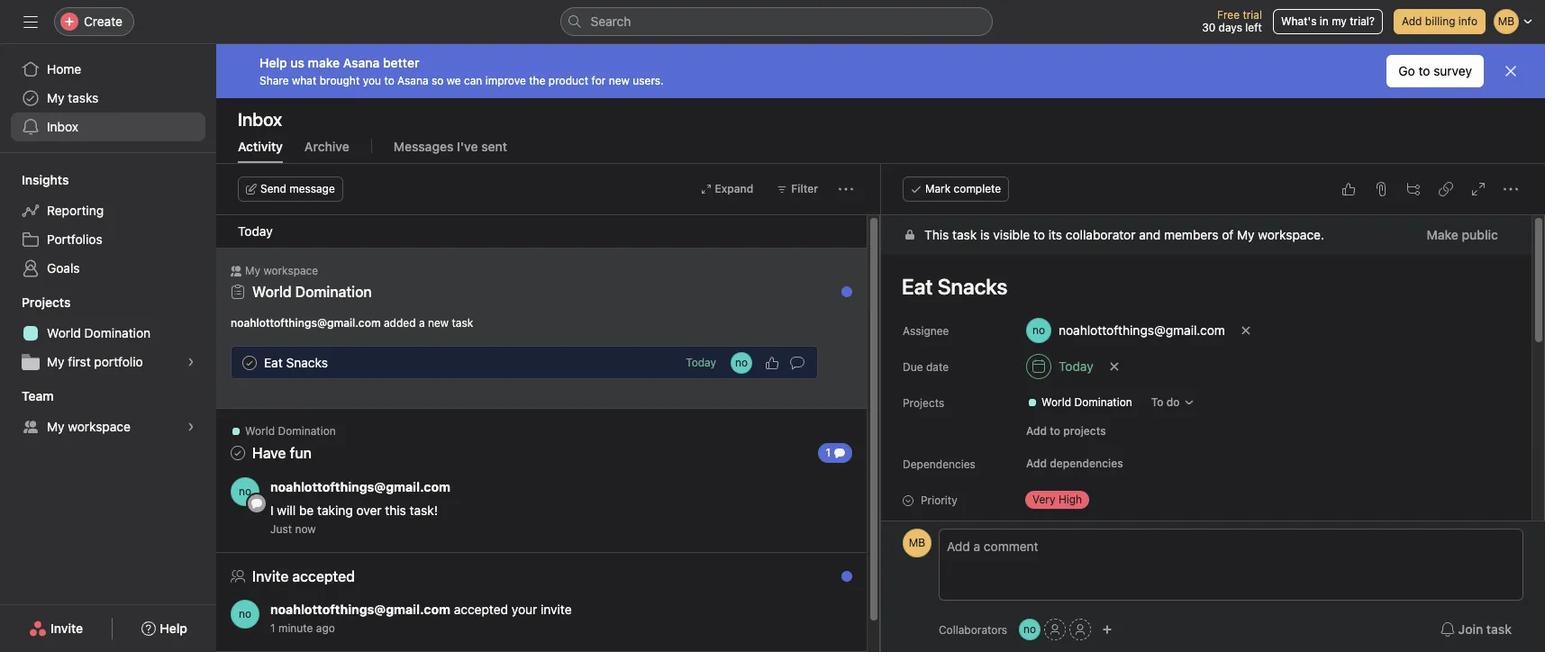 Task type: vqa. For each thing, say whether or not it's contained in the screenshot.
no button
yes



Task type: locate. For each thing, give the bounding box(es) containing it.
1 horizontal spatial my workspace
[[245, 264, 318, 278]]

noahlottofthings@gmail.com link up the ago
[[270, 602, 450, 617]]

world up first
[[47, 325, 81, 341]]

inbox down 'my tasks'
[[47, 119, 78, 134]]

2 horizontal spatial world domination link
[[1020, 394, 1140, 412]]

add for add to projects
[[1026, 424, 1047, 438]]

1 vertical spatial task
[[452, 316, 473, 330]]

my workspace link
[[11, 413, 205, 442]]

due date
[[903, 360, 949, 374]]

messages i've sent link
[[394, 139, 507, 163]]

workspace inside my workspace link
[[68, 419, 131, 434]]

no for no button to the left of minute
[[239, 607, 251, 621]]

1 vertical spatial help
[[160, 621, 187, 636]]

filter
[[791, 182, 818, 196]]

go to survey
[[1399, 63, 1472, 78]]

go to survey button
[[1387, 55, 1484, 87]]

0 vertical spatial help
[[260, 55, 287, 70]]

help inside dropdown button
[[160, 621, 187, 636]]

we
[[447, 73, 461, 87]]

add or remove collaborators image
[[1102, 624, 1113, 635]]

very high
[[1033, 493, 1082, 506]]

noahlottofthings@gmail.com for noahlottofthings@gmail.com i will be taking over this task! just now
[[270, 479, 450, 495]]

world
[[252, 284, 292, 300], [47, 325, 81, 341], [1042, 396, 1072, 409], [245, 424, 275, 438]]

banner containing help us make asana better
[[216, 44, 1545, 98]]

goals
[[47, 260, 80, 276]]

0 horizontal spatial projects
[[22, 295, 71, 310]]

0 vertical spatial add
[[1402, 14, 1422, 28]]

0 vertical spatial new
[[609, 73, 630, 87]]

add up very at right
[[1026, 457, 1047, 470]]

noahlottofthings@gmail.com link up over at the bottom of page
[[270, 479, 450, 495]]

my first portfolio link
[[11, 348, 205, 377]]

task left is
[[953, 227, 977, 242]]

archive all image
[[833, 269, 847, 284]]

world domination link up portfolio
[[11, 319, 205, 348]]

new right a
[[428, 316, 449, 330]]

archive link
[[304, 139, 349, 163]]

projects element
[[0, 287, 216, 380]]

0 comments image
[[790, 355, 805, 370]]

add inside button
[[1402, 14, 1422, 28]]

noahlottofthings@gmail.com up 'clear due date' image
[[1059, 323, 1225, 338]]

world domination link up noahlottofthings@gmail.com added a new task
[[252, 284, 372, 300]]

inbox
[[238, 109, 282, 130], [47, 119, 78, 134]]

noahlottofthings@gmail.com link
[[270, 479, 450, 495], [270, 602, 450, 617]]

see details, my workspace image
[[186, 422, 196, 433]]

workspace down my first portfolio
[[68, 419, 131, 434]]

domination
[[295, 284, 372, 300], [84, 325, 151, 341], [1075, 396, 1132, 409], [278, 424, 336, 438]]

free trial 30 days left
[[1202, 8, 1262, 34]]

1 horizontal spatial projects
[[903, 396, 945, 410]]

filter button
[[769, 177, 826, 202]]

no button right collaborators
[[1019, 619, 1041, 641]]

noahlottofthings@gmail.com up over at the bottom of page
[[270, 479, 450, 495]]

0 horizontal spatial workspace
[[68, 419, 131, 434]]

0 horizontal spatial help
[[160, 621, 187, 636]]

domination up noahlottofthings@gmail.com added a new task
[[295, 284, 372, 300]]

main content containing this task is visible to its collaborator and members of my workspace.
[[881, 215, 1532, 652]]

activity
[[238, 139, 283, 154]]

today inside dropdown button
[[1059, 359, 1094, 374]]

world up eat on the bottom left of page
[[252, 284, 292, 300]]

today left 'clear due date' image
[[1059, 359, 1094, 374]]

1 horizontal spatial world domination link
[[252, 284, 372, 300]]

2 vertical spatial add
[[1026, 457, 1047, 470]]

to left the projects
[[1050, 424, 1061, 438]]

more actions for this task image
[[1504, 182, 1518, 196]]

2 horizontal spatial task
[[1487, 622, 1512, 637]]

join task
[[1458, 622, 1512, 637]]

0 vertical spatial task
[[953, 227, 977, 242]]

leftcount image
[[834, 448, 845, 459]]

portfolio
[[94, 354, 143, 369]]

Completed checkbox
[[239, 352, 260, 374]]

my workspace down team
[[47, 419, 131, 434]]

my inside 'link'
[[47, 354, 64, 369]]

to inside add to projects button
[[1050, 424, 1061, 438]]

goals link
[[11, 254, 205, 283]]

add inside button
[[1026, 457, 1047, 470]]

0 vertical spatial my workspace
[[245, 264, 318, 278]]

due
[[903, 360, 923, 374]]

Task Name text field
[[890, 266, 1510, 307]]

team button
[[0, 387, 54, 405]]

add left the projects
[[1026, 424, 1047, 438]]

1 horizontal spatial workspace
[[263, 264, 318, 278]]

my inside global element
[[47, 90, 64, 105]]

no
[[735, 355, 748, 369], [239, 485, 251, 498], [239, 607, 251, 621], [1024, 623, 1036, 636]]

1 vertical spatial noahlottofthings@gmail.com link
[[270, 602, 450, 617]]

projects
[[22, 295, 71, 310], [903, 396, 945, 410]]

projects down due date
[[903, 396, 945, 410]]

my down team
[[47, 419, 64, 434]]

to right go
[[1419, 63, 1430, 78]]

first
[[68, 354, 91, 369]]

world domination link
[[252, 284, 372, 300], [11, 319, 205, 348], [1020, 394, 1140, 412]]

1 noahlottofthings@gmail.com link from the top
[[270, 479, 450, 495]]

new right for
[[609, 73, 630, 87]]

1 left minute
[[270, 622, 275, 635]]

add
[[1402, 14, 1422, 28], [1026, 424, 1047, 438], [1026, 457, 1047, 470]]

help for help
[[160, 621, 187, 636]]

2 noahlottofthings@gmail.com link from the top
[[270, 602, 450, 617]]

add to projects button
[[1018, 419, 1114, 444]]

task for join
[[1487, 622, 1512, 637]]

insights button
[[0, 171, 69, 189]]

mark
[[925, 182, 951, 196]]

no inside eat snacks dialog
[[1024, 623, 1036, 636]]

be
[[299, 503, 314, 518]]

send message
[[260, 182, 335, 196]]

1 horizontal spatial 1
[[826, 446, 831, 460]]

mark complete
[[925, 182, 1001, 196]]

noahlottofthings@gmail.com inside 'noahlottofthings@gmail.com accepted your invite 1 minute ago'
[[270, 602, 450, 617]]

1 vertical spatial my workspace
[[47, 419, 131, 434]]

1 vertical spatial workspace
[[68, 419, 131, 434]]

search button
[[560, 7, 993, 36]]

global element
[[0, 44, 216, 152]]

1 vertical spatial world domination link
[[11, 319, 205, 348]]

0 horizontal spatial my workspace
[[47, 419, 131, 434]]

0 vertical spatial projects
[[22, 295, 71, 310]]

my workspace
[[245, 264, 318, 278], [47, 419, 131, 434]]

today left 0 likes. click to like this task icon
[[686, 356, 716, 369]]

noahlottofthings@gmail.com inside dropdown button
[[1059, 323, 1225, 338]]

my workspace down send message button on the left of page
[[245, 264, 318, 278]]

task inside "join task" button
[[1487, 622, 1512, 637]]

1 horizontal spatial inbox
[[238, 109, 282, 130]]

add for add dependencies
[[1026, 457, 1047, 470]]

0 horizontal spatial task
[[452, 316, 473, 330]]

1 horizontal spatial new
[[609, 73, 630, 87]]

1 vertical spatial projects
[[903, 396, 945, 410]]

0 horizontal spatial new
[[428, 316, 449, 330]]

1 vertical spatial new
[[428, 316, 449, 330]]

1 horizontal spatial task
[[953, 227, 977, 242]]

today
[[238, 223, 273, 239], [686, 356, 716, 369], [1059, 359, 1094, 374]]

add left billing
[[1402, 14, 1422, 28]]

my left tasks
[[47, 90, 64, 105]]

0 horizontal spatial world domination link
[[11, 319, 205, 348]]

domination up the projects
[[1075, 396, 1132, 409]]

dependencies
[[903, 458, 976, 471]]

1 vertical spatial 1
[[270, 622, 275, 635]]

task right join
[[1487, 622, 1512, 637]]

this
[[385, 503, 406, 518]]

very
[[1033, 493, 1056, 506]]

what's in my trial?
[[1281, 14, 1375, 28]]

completed image
[[239, 352, 260, 374]]

domination up portfolio
[[84, 325, 151, 341]]

can
[[464, 73, 482, 87]]

add billing info
[[1402, 14, 1478, 28]]

today button
[[686, 356, 716, 369]]

public
[[1462, 227, 1499, 242]]

2 horizontal spatial today
[[1059, 359, 1094, 374]]

see details, my first portfolio image
[[186, 357, 196, 368]]

banner
[[216, 44, 1545, 98]]

create
[[84, 14, 123, 29]]

my left first
[[47, 354, 64, 369]]

archive notification image
[[833, 430, 847, 444]]

no for no button left of i at the left of page
[[239, 485, 251, 498]]

ago
[[316, 622, 335, 635]]

to right you
[[384, 73, 394, 87]]

1 horizontal spatial help
[[260, 55, 287, 70]]

1 left leftcount icon
[[826, 446, 831, 460]]

share
[[260, 73, 289, 87]]

insights
[[22, 172, 69, 187]]

1 inside 'noahlottofthings@gmail.com accepted your invite 1 minute ago'
[[270, 622, 275, 635]]

world domination up the projects
[[1042, 396, 1132, 409]]

create button
[[54, 7, 134, 36]]

members
[[1164, 227, 1219, 242]]

collaborator
[[1066, 227, 1136, 242]]

mb
[[909, 536, 926, 550]]

trial?
[[1350, 14, 1375, 28]]

of
[[1222, 227, 1234, 242]]

noahlottofthings@gmail.com up the ago
[[270, 602, 450, 617]]

add to bookmarks image
[[804, 430, 818, 444]]

join
[[1458, 622, 1483, 637]]

world domination
[[252, 284, 372, 300], [47, 325, 151, 341], [1042, 396, 1132, 409], [245, 424, 336, 438]]

noahlottofthings@gmail.com up the snacks
[[231, 316, 381, 330]]

world domination link up the projects
[[1020, 394, 1140, 412]]

1 vertical spatial add
[[1026, 424, 1047, 438]]

help us make asana better share what brought you to asana so we can improve the product for new users.
[[260, 55, 664, 87]]

mb button
[[903, 529, 932, 558]]

inbox inside global element
[[47, 119, 78, 134]]

world domination up my first portfolio
[[47, 325, 151, 341]]

inbox up activity at the left top
[[238, 109, 282, 130]]

my inside the teams element
[[47, 419, 64, 434]]

brought
[[320, 73, 360, 87]]

archive
[[304, 139, 349, 154]]

today down send
[[238, 223, 273, 239]]

to
[[1151, 396, 1164, 409]]

my workspace inside the teams element
[[47, 419, 131, 434]]

no for no button right of collaborators
[[1024, 623, 1036, 636]]

no button
[[731, 352, 752, 374], [231, 478, 260, 506], [231, 600, 260, 629], [1019, 619, 1041, 641]]

main content
[[881, 215, 1532, 652]]

projects down goals
[[22, 295, 71, 310]]

2 vertical spatial task
[[1487, 622, 1512, 637]]

workspace up noahlottofthings@gmail.com added a new task
[[263, 264, 318, 278]]

world domination inside projects element
[[47, 325, 151, 341]]

add inside button
[[1026, 424, 1047, 438]]

0 vertical spatial noahlottofthings@gmail.com link
[[270, 479, 450, 495]]

world up add to projects
[[1042, 396, 1072, 409]]

to inside go to survey button
[[1419, 63, 1430, 78]]

task right a
[[452, 316, 473, 330]]

my tasks link
[[11, 84, 205, 113]]

to
[[1419, 63, 1430, 78], [384, 73, 394, 87], [1034, 227, 1045, 242], [1050, 424, 1061, 438]]

taking
[[317, 503, 353, 518]]

0 horizontal spatial inbox
[[47, 119, 78, 134]]

invite
[[541, 602, 572, 617]]

archive notification image
[[833, 574, 847, 588]]

0 horizontal spatial 1
[[270, 622, 275, 635]]

noahlottofthings@gmail.com link for invite accepted
[[270, 602, 450, 617]]

visible
[[993, 227, 1030, 242]]

0 vertical spatial 1
[[826, 446, 831, 460]]

now
[[295, 523, 316, 536]]

world up 'have fun'
[[245, 424, 275, 438]]

world domination up 'have fun'
[[245, 424, 336, 438]]

billing
[[1425, 14, 1456, 28]]

make public
[[1427, 227, 1499, 242]]

my right of
[[1237, 227, 1255, 242]]

help inside help us make asana better share what brought you to asana so we can improve the product for new users.
[[260, 55, 287, 70]]

2 vertical spatial world domination link
[[1020, 394, 1140, 412]]

to left its
[[1034, 227, 1045, 242]]



Task type: describe. For each thing, give the bounding box(es) containing it.
complete
[[954, 182, 1001, 196]]

just
[[270, 523, 292, 536]]

help for help us make asana better share what brought you to asana so we can improve the product for new users.
[[260, 55, 287, 70]]

your
[[512, 602, 537, 617]]

eat snacks
[[264, 355, 328, 370]]

to inside help us make asana better share what brought you to asana so we can improve the product for new users.
[[384, 73, 394, 87]]

expand
[[715, 182, 754, 196]]

world domination up noahlottofthings@gmail.com added a new task
[[252, 284, 372, 300]]

remove assignee image
[[1241, 325, 1252, 336]]

search
[[591, 14, 631, 29]]

world inside eat snacks dialog
[[1042, 396, 1072, 409]]

add billing info button
[[1394, 9, 1486, 34]]

to do
[[1151, 396, 1180, 409]]

assignee
[[903, 324, 949, 338]]

world domination link inside projects element
[[11, 319, 205, 348]]

workspace.
[[1258, 227, 1325, 242]]

0 likes. click to like this task image
[[765, 355, 779, 370]]

0 horizontal spatial today
[[238, 223, 273, 239]]

domination inside eat snacks dialog
[[1075, 396, 1132, 409]]

projects inside eat snacks dialog
[[903, 396, 945, 410]]

task!
[[410, 503, 438, 518]]

inbox link
[[11, 113, 205, 141]]

go
[[1399, 63, 1415, 78]]

noahlottofthings@gmail.com for noahlottofthings@gmail.com accepted your invite 1 minute ago
[[270, 602, 450, 617]]

1 horizontal spatial today
[[686, 356, 716, 369]]

message
[[289, 182, 335, 196]]

for
[[592, 73, 606, 87]]

high
[[1059, 493, 1082, 506]]

world domination inside main content
[[1042, 396, 1132, 409]]

product
[[549, 73, 589, 87]]

very high button
[[1018, 487, 1126, 513]]

search list box
[[560, 7, 993, 36]]

eat
[[264, 355, 283, 370]]

0 vertical spatial workspace
[[263, 264, 318, 278]]

my
[[1332, 14, 1347, 28]]

its
[[1049, 227, 1062, 242]]

asana better
[[343, 55, 419, 70]]

reporting
[[47, 203, 104, 218]]

noahlottofthings@gmail.com for noahlottofthings@gmail.com
[[1059, 323, 1225, 338]]

my first portfolio
[[47, 354, 143, 369]]

my for my tasks link at the top left of the page
[[47, 90, 64, 105]]

priority
[[921, 494, 958, 507]]

and
[[1139, 227, 1161, 242]]

asana
[[397, 73, 429, 87]]

task for this
[[953, 227, 977, 242]]

dismiss image
[[1504, 64, 1518, 78]]

this
[[925, 227, 949, 242]]

mark complete button
[[903, 177, 1009, 202]]

messages i've sent
[[394, 139, 507, 154]]

projects inside dropdown button
[[22, 295, 71, 310]]

no button left 0 likes. click to like this task icon
[[731, 352, 752, 374]]

to do button
[[1143, 390, 1203, 415]]

my down send
[[245, 264, 260, 278]]

collaborators
[[939, 623, 1008, 637]]

days
[[1219, 21, 1243, 34]]

eat snacks dialog
[[881, 164, 1545, 652]]

portfolios link
[[11, 225, 205, 254]]

added
[[384, 316, 416, 330]]

noahlottofthings@gmail.com for noahlottofthings@gmail.com added a new task
[[231, 316, 381, 330]]

invite accepted
[[252, 569, 355, 585]]

full screen image
[[1472, 182, 1486, 196]]

no for no button to the left of 0 likes. click to like this task icon
[[735, 355, 748, 369]]

i've
[[457, 139, 478, 154]]

noahlottofthings@gmail.com button
[[1018, 314, 1234, 347]]

join task button
[[1429, 614, 1524, 646]]

my for my workspace link
[[47, 419, 64, 434]]

over
[[356, 503, 382, 518]]

add to projects
[[1026, 424, 1106, 438]]

send message button
[[238, 177, 343, 202]]

projects
[[1064, 424, 1106, 438]]

new inside help us make asana better share what brought you to asana so we can improve the product for new users.
[[609, 73, 630, 87]]

my for my first portfolio 'link'
[[47, 354, 64, 369]]

left
[[1246, 21, 1262, 34]]

main content inside eat snacks dialog
[[881, 215, 1532, 652]]

snacks
[[286, 355, 328, 370]]

reporting link
[[11, 196, 205, 225]]

no button left i at the left of page
[[231, 478, 260, 506]]

my inside eat snacks dialog
[[1237, 227, 1255, 242]]

noahlottofthings@gmail.com accepted your invite 1 minute ago
[[270, 602, 572, 635]]

trial
[[1243, 8, 1262, 22]]

tasks
[[68, 90, 99, 105]]

30
[[1202, 21, 1216, 34]]

invite
[[51, 621, 83, 636]]

add dependencies
[[1026, 457, 1123, 470]]

what's in my trial? button
[[1273, 9, 1383, 34]]

you
[[363, 73, 381, 87]]

add for add billing info
[[1402, 14, 1422, 28]]

minute
[[278, 622, 313, 635]]

noahlottofthings@gmail.com added a new task
[[231, 316, 473, 330]]

what
[[292, 73, 317, 87]]

0 vertical spatial world domination link
[[252, 284, 372, 300]]

the
[[529, 73, 546, 87]]

add subtask image
[[1407, 182, 1421, 196]]

hide sidebar image
[[23, 14, 38, 29]]

0 likes. click to like this task image
[[1342, 182, 1356, 196]]

so
[[432, 73, 444, 87]]

us
[[290, 55, 305, 70]]

send
[[260, 182, 286, 196]]

this task is visible to its collaborator and members of my workspace.
[[925, 227, 1325, 242]]

noahlottofthings@gmail.com i will be taking over this task! just now
[[270, 479, 450, 536]]

teams element
[[0, 380, 216, 445]]

make
[[308, 55, 340, 70]]

messages
[[394, 139, 454, 154]]

domination inside projects element
[[84, 325, 151, 341]]

noahlottofthings@gmail.com link for world domination
[[270, 479, 450, 495]]

home link
[[11, 55, 205, 84]]

more actions image
[[839, 182, 853, 196]]

world domination link inside eat snacks dialog
[[1020, 394, 1140, 412]]

insights element
[[0, 164, 216, 287]]

domination up 'have fun'
[[278, 424, 336, 438]]

make
[[1427, 227, 1459, 242]]

improve
[[485, 73, 526, 87]]

clear due date image
[[1109, 361, 1120, 372]]

free
[[1217, 8, 1240, 22]]

world inside projects element
[[47, 325, 81, 341]]

my tasks
[[47, 90, 99, 105]]

will
[[277, 503, 296, 518]]

home
[[47, 61, 81, 77]]

attachments: add a file to this task, eat snacks image
[[1374, 182, 1389, 196]]

no button left minute
[[231, 600, 260, 629]]

in
[[1320, 14, 1329, 28]]

sent
[[481, 139, 507, 154]]

invite button
[[17, 613, 95, 645]]

copy task link image
[[1439, 182, 1453, 196]]



